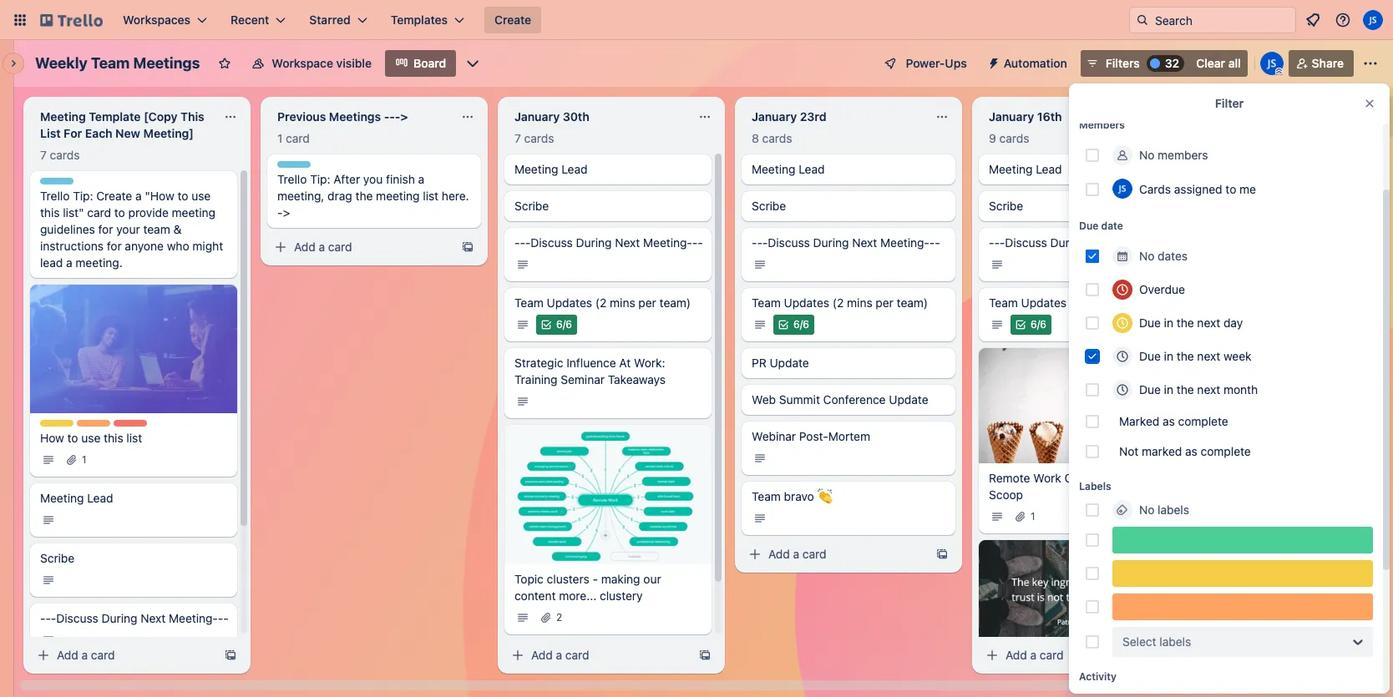Task type: vqa. For each thing, say whether or not it's contained in the screenshot.
Add Power-Ups link
no



Task type: describe. For each thing, give the bounding box(es) containing it.
to right "how
[[178, 189, 188, 203]]

marked as complete
[[1120, 415, 1229, 429]]

cards right 9
[[1000, 131, 1030, 145]]

seminar
[[561, 373, 605, 387]]

team bravo 👏
[[752, 490, 833, 504]]

sm image inside add another list link
[[1222, 109, 1239, 125]]

2 vertical spatial 1
[[1031, 511, 1036, 523]]

3 team updates (2 mins per team) from the left
[[989, 296, 1166, 310]]

members
[[1080, 119, 1126, 131]]

1 vertical spatial jacob simon (jacobsimon16) image
[[1261, 52, 1284, 75]]

topic clusters - making our content more... clustery
[[515, 572, 662, 603]]

0 vertical spatial for
[[98, 222, 113, 237]]

pr
[[752, 356, 767, 370]]

lead for january 16th text box 'scribe' link
[[1036, 162, 1063, 176]]

pr update link
[[742, 348, 956, 379]]

marked
[[1120, 415, 1160, 429]]

no labels
[[1140, 503, 1190, 517]]

create from template… image for 7 cards
[[699, 649, 712, 663]]

team updates (2 mins per team) for 8 cards
[[752, 296, 929, 310]]

0 vertical spatial complete
[[1179, 415, 1229, 429]]

card for january 30th text field
[[566, 649, 590, 663]]

sm image inside strategic influence at work: training seminar takeaways link
[[515, 394, 532, 410]]

drag
[[328, 189, 352, 203]]

workspaces button
[[113, 7, 217, 33]]

anyone
[[125, 239, 164, 253]]

web summit conference update link
[[742, 385, 956, 415]]

meetings
[[133, 54, 200, 72]]

add a card for january 30th text field
[[532, 649, 590, 663]]

due for due in the next month
[[1140, 383, 1162, 397]]

scribe for january 16th text box 'scribe' link
[[989, 199, 1024, 213]]

workspace visible
[[272, 56, 372, 70]]

team) for 7 cards
[[660, 296, 691, 310]]

32
[[1166, 56, 1180, 70]]

card inside trello tip: create a "how to use this list" card to provide meeting guidelines for your team & instructions for anyone who might lead a meeting.
[[87, 206, 111, 220]]

training
[[515, 373, 558, 387]]

2 horizontal spatial list
[[1310, 109, 1325, 124]]

power-
[[906, 56, 946, 70]]

Previous Meetings ---> text field
[[267, 104, 451, 130]]

discuss for ---discuss during next meeting--- link for 'scribe' link corresponding to january 23rd text field
[[768, 236, 810, 250]]

due in the next month
[[1140, 383, 1259, 397]]

conference
[[824, 393, 886, 407]]

6/6 for 8 cards
[[794, 318, 810, 331]]

scribe link for january 23rd text field
[[742, 191, 956, 221]]

scribe for 'scribe' link corresponding to january 23rd text field
[[752, 199, 787, 213]]

to up "your" at the top of the page
[[114, 206, 125, 220]]

---discuss during next meeting--- link for january 16th text box 'scribe' link
[[979, 228, 1187, 282]]

due for due in the next week
[[1140, 349, 1162, 364]]

cards for january 30th text field
[[524, 131, 554, 145]]

next for ---discuss during next meeting--- link for 'scribe' link corresponding to january 23rd text field
[[853, 236, 878, 250]]

meeting lead link for january 23rd text field
[[742, 155, 956, 185]]

3 mins from the left
[[1085, 296, 1110, 310]]

to left me
[[1226, 182, 1237, 196]]

sm image inside team bravo 👏 link
[[752, 511, 769, 527]]

next for ---discuss during next meeting--- link for 'scribe' link corresponding to january 30th text field
[[615, 236, 640, 250]]

not
[[1120, 445, 1139, 459]]

in for due in the next week
[[1165, 349, 1174, 364]]

next for january 16th text box 'scribe' link's ---discuss during next meeting--- link
[[1090, 236, 1115, 250]]

team for january 30th text field
[[515, 296, 544, 310]]

meeting inside trello tip: create a "how to use this list" card to provide meeting guidelines for your team & instructions for anyone who might lead a meeting.
[[172, 206, 216, 220]]

9 cards
[[989, 131, 1030, 145]]

lead
[[40, 256, 63, 270]]

0 horizontal spatial list
[[127, 431, 142, 445]]

6/6 for 7 cards
[[557, 318, 572, 331]]

recent button
[[221, 7, 296, 33]]

overdue
[[1140, 282, 1186, 297]]

color: green, title: none element
[[1113, 527, 1374, 554]]

templates button
[[381, 7, 475, 33]]

updates for 7 cards
[[547, 296, 593, 310]]

create inside button
[[495, 13, 532, 27]]

scoop
[[989, 488, 1024, 502]]

sm image inside "automation" button
[[981, 50, 1004, 74]]

8 cards
[[752, 131, 793, 145]]

board
[[414, 56, 446, 70]]

meeting lead down how to use this list
[[40, 491, 113, 505]]

automation button
[[981, 50, 1078, 77]]

due for due date
[[1080, 220, 1099, 232]]

work
[[1034, 471, 1062, 486]]

7 cards for meeting
[[40, 148, 80, 162]]

labels
[[1080, 481, 1112, 493]]

per for 8 cards
[[876, 296, 894, 310]]

another
[[1265, 109, 1306, 124]]

no for no dates
[[1140, 249, 1155, 263]]

create from template… image for 7 cards
[[224, 649, 237, 663]]

more...
[[559, 589, 597, 603]]

1 vertical spatial use
[[81, 431, 101, 445]]

create from template… image for 1 card
[[461, 241, 475, 254]]

meeting down how
[[40, 491, 84, 505]]

assigned
[[1175, 182, 1223, 196]]

lead for 'scribe' link corresponding to january 30th text field
[[562, 162, 588, 176]]

in for due in the next month
[[1165, 383, 1174, 397]]

>
[[283, 206, 290, 220]]

tip: for create
[[73, 189, 93, 203]]

webinar post-mortem
[[752, 430, 871, 444]]

7 for -
[[515, 131, 521, 145]]

(2 for 7 cards
[[596, 296, 607, 310]]

card for january 23rd text field
[[803, 547, 827, 562]]

trello tip: create a "how to use this list" card to provide meeting guidelines for your team & instructions for anyone who might lead a meeting.
[[40, 189, 223, 270]]

create inside trello tip: create a "how to use this list" card to provide meeting guidelines for your team & instructions for anyone who might lead a meeting.
[[96, 189, 132, 203]]

strategic influence at work: training seminar takeaways link
[[505, 348, 712, 419]]

templates
[[391, 13, 448, 27]]

(2 for 8 cards
[[833, 296, 844, 310]]

starred button
[[299, 7, 377, 33]]

our
[[644, 572, 662, 586]]

👏
[[818, 490, 833, 504]]

automation
[[1004, 56, 1068, 70]]

card for january 16th text box
[[1040, 649, 1064, 663]]

campaign:
[[1065, 471, 1123, 486]]

list inside trello tip: after you finish a meeting, drag the meeting list here. ->
[[423, 189, 439, 203]]

provide
[[128, 206, 169, 220]]

content
[[515, 589, 556, 603]]

this member is an admin of this board. image
[[1276, 68, 1283, 75]]

add a card link for the rightmost create from template… image
[[979, 644, 1167, 668]]

influence
[[567, 356, 616, 370]]

clusters
[[547, 572, 590, 586]]

---discuss during next meeting--- link for 'scribe' link corresponding to january 23rd text field
[[742, 228, 956, 282]]

to right how
[[67, 431, 78, 445]]

no for no members
[[1140, 148, 1155, 162]]

open information menu image
[[1335, 12, 1352, 28]]

labels for no labels
[[1158, 503, 1190, 517]]

no dates
[[1140, 249, 1188, 263]]

meeting inside trello tip: after you finish a meeting, drag the meeting list here. ->
[[376, 189, 420, 203]]

3 (2 from the left
[[1070, 296, 1082, 310]]

add a card link for create from template… icon associated with 1 card
[[267, 236, 455, 259]]

here.
[[442, 189, 469, 203]]

scribe for 'scribe' link corresponding to january 30th text field
[[515, 199, 549, 213]]

team for january 23rd text field
[[752, 296, 781, 310]]

remote work campaign: the scoop
[[989, 471, 1147, 502]]

during for ---discuss during next meeting--- link for 'scribe' link corresponding to january 23rd text field
[[814, 236, 850, 250]]

trello for trello tip: after you finish a meeting, drag the meeting list here. ->
[[277, 172, 307, 186]]

workspaces
[[123, 13, 191, 27]]

in for due in the next day
[[1165, 316, 1174, 330]]

next for day
[[1198, 316, 1221, 330]]

the for due in the next month
[[1177, 383, 1195, 397]]

how to use this list
[[40, 431, 142, 445]]

clear
[[1197, 56, 1226, 70]]

date
[[1102, 220, 1124, 232]]

Meeting Template [Copy This List For Each New Meeting] text field
[[30, 104, 214, 147]]

1 vertical spatial complete
[[1201, 445, 1252, 459]]

summit
[[780, 393, 821, 407]]

starred
[[309, 13, 351, 27]]

2
[[557, 611, 563, 624]]

discuss for ---discuss during next meeting--- link for 'scribe' link corresponding to january 30th text field
[[531, 236, 573, 250]]

clustery
[[600, 589, 643, 603]]

visible
[[336, 56, 372, 70]]

who
[[167, 239, 189, 253]]

remote
[[989, 471, 1031, 486]]

due in the next day
[[1140, 316, 1244, 330]]

lead for 'scribe' link corresponding to january 23rd text field
[[799, 162, 825, 176]]

team
[[143, 222, 170, 237]]

team updates (2 mins per team) for 7 cards
[[515, 296, 691, 310]]

meeting- for 'scribe' link corresponding to january 30th text field
[[644, 236, 693, 250]]

add a card for january 23rd text field
[[769, 547, 827, 562]]

the for due in the next week
[[1177, 349, 1195, 364]]

0 horizontal spatial as
[[1163, 415, 1176, 429]]

&
[[173, 222, 182, 237]]

add for create from template… icon corresponding to 7 cards
[[532, 649, 553, 663]]

color: orange, title: none element
[[1113, 594, 1374, 621]]

January 23rd text field
[[742, 104, 926, 130]]

filters
[[1106, 56, 1141, 70]]

January 16th text field
[[979, 104, 1163, 130]]

meeting lead link for january 16th text box
[[979, 155, 1187, 185]]

team) for 8 cards
[[897, 296, 929, 310]]

activity
[[1080, 671, 1117, 684]]



Task type: locate. For each thing, give the bounding box(es) containing it.
2 (2 from the left
[[833, 296, 844, 310]]

discuss for january 16th text box 'scribe' link's ---discuss during next meeting--- link
[[1006, 236, 1048, 250]]

the up marked as complete
[[1177, 383, 1195, 397]]

webinar
[[752, 430, 797, 444]]

jacob simon (jacobsimon16) image
[[1364, 10, 1384, 30], [1261, 52, 1284, 75], [1113, 179, 1133, 199]]

2 mins from the left
[[848, 296, 873, 310]]

lead down how to use this list
[[87, 491, 113, 505]]

meeting,
[[277, 189, 325, 203]]

power-ups button
[[873, 50, 978, 77]]

week
[[1224, 349, 1252, 364]]

team for january 16th text box
[[989, 296, 1019, 310]]

workspace visible button
[[242, 50, 382, 77]]

during for ---discuss during next meeting--- link for 'scribe' link corresponding to january 30th text field
[[576, 236, 612, 250]]

0 vertical spatial create from template… image
[[461, 241, 475, 254]]

2 in from the top
[[1165, 349, 1174, 364]]

2 next from the top
[[1198, 349, 1221, 364]]

no members
[[1140, 148, 1209, 162]]

1 horizontal spatial per
[[876, 296, 894, 310]]

meeting for 'scribe' link corresponding to january 30th text field
[[515, 162, 559, 176]]

0 horizontal spatial jacob simon (jacobsimon16) image
[[1113, 179, 1133, 199]]

color: yellow, title: none element
[[1113, 561, 1374, 588]]

1 team updates (2 mins per team) from the left
[[515, 296, 691, 310]]

2 vertical spatial jacob simon (jacobsimon16) image
[[1113, 179, 1133, 199]]

meeting down 8 cards
[[752, 162, 796, 176]]

0 notifications image
[[1304, 10, 1324, 30]]

meeting lead down january 30th text field
[[515, 162, 588, 176]]

list right 'another'
[[1310, 109, 1325, 124]]

0 horizontal spatial use
[[81, 431, 101, 445]]

add another list link
[[1215, 104, 1394, 130]]

---discuss during next meeting---
[[515, 236, 704, 250], [752, 236, 941, 250], [989, 236, 1178, 250], [40, 611, 229, 626]]

0 vertical spatial tip:
[[310, 172, 331, 186]]

list"
[[63, 206, 84, 220]]

0 horizontal spatial updates
[[547, 296, 593, 310]]

all
[[1229, 56, 1242, 70]]

meeting lead for 'scribe' link corresponding to january 23rd text field
[[752, 162, 825, 176]]

tip: inside trello tip: create a "how to use this list" card to provide meeting guidelines for your team & instructions for anyone who might lead a meeting.
[[73, 189, 93, 203]]

post-
[[800, 430, 829, 444]]

add another list
[[1240, 109, 1325, 124]]

1 horizontal spatial tip:
[[310, 172, 331, 186]]

add for the rightmost create from template… image
[[1006, 649, 1028, 663]]

1 horizontal spatial list
[[423, 189, 439, 203]]

0 vertical spatial jacob simon (jacobsimon16) image
[[1364, 10, 1384, 30]]

0 horizontal spatial per
[[639, 296, 657, 310]]

add a card link for create from template… icon corresponding to 7 cards
[[505, 644, 692, 668]]

Search field
[[1150, 8, 1296, 33]]

2 horizontal spatial team)
[[1135, 296, 1166, 310]]

meeting
[[376, 189, 420, 203], [172, 206, 216, 220]]

2 no from the top
[[1140, 249, 1155, 263]]

2 horizontal spatial updates
[[1022, 296, 1067, 310]]

scribe link
[[505, 191, 712, 221], [742, 191, 956, 221], [979, 191, 1187, 221], [30, 544, 237, 597]]

a inside trello tip: after you finish a meeting, drag the meeting list here. ->
[[418, 172, 425, 186]]

January 30th text field
[[505, 104, 689, 130]]

3 no from the top
[[1140, 503, 1155, 517]]

due left date
[[1080, 220, 1099, 232]]

1 vertical spatial 7
[[40, 148, 47, 162]]

1 horizontal spatial 6/6
[[794, 318, 810, 331]]

1 horizontal spatial create from template… image
[[936, 548, 949, 562]]

cards right 8
[[763, 131, 793, 145]]

1 horizontal spatial 7
[[515, 131, 521, 145]]

scribe
[[515, 199, 549, 213], [752, 199, 787, 213], [989, 199, 1024, 213], [40, 551, 75, 565]]

card for the meeting template [copy this list for each new meeting] text field
[[91, 649, 115, 663]]

no for no labels
[[1140, 503, 1155, 517]]

1 up 'meeting,'
[[277, 131, 283, 145]]

0 horizontal spatial tip:
[[73, 189, 93, 203]]

tip: inside trello tip: after you finish a meeting, drag the meeting list here. ->
[[310, 172, 331, 186]]

meeting
[[515, 162, 559, 176], [752, 162, 796, 176], [989, 162, 1033, 176], [40, 491, 84, 505]]

takeaways
[[608, 373, 666, 387]]

2 per from the left
[[876, 296, 894, 310]]

0 horizontal spatial this
[[40, 206, 60, 220]]

due date
[[1080, 220, 1124, 232]]

8
[[752, 131, 759, 145]]

meeting-
[[644, 236, 693, 250], [881, 236, 930, 250], [1118, 236, 1167, 250], [169, 611, 218, 626]]

in up marked as complete
[[1165, 383, 1174, 397]]

pr update
[[752, 356, 810, 370]]

1 mins from the left
[[610, 296, 636, 310]]

0 horizontal spatial create from template… image
[[224, 649, 237, 663]]

1 horizontal spatial trello
[[277, 172, 307, 186]]

1 per from the left
[[639, 296, 657, 310]]

complete down 'due in the next month'
[[1179, 415, 1229, 429]]

no down the
[[1140, 503, 1155, 517]]

discuss
[[531, 236, 573, 250], [768, 236, 810, 250], [1006, 236, 1048, 250], [56, 611, 98, 626]]

2 vertical spatial list
[[127, 431, 142, 445]]

1 next from the top
[[1198, 316, 1221, 330]]

7 up the guidelines
[[40, 148, 47, 162]]

1 vertical spatial create
[[96, 189, 132, 203]]

for left "your" at the top of the page
[[98, 222, 113, 237]]

create
[[495, 13, 532, 27], [96, 189, 132, 203]]

2 6/6 from the left
[[794, 318, 810, 331]]

cards down january 30th text field
[[524, 131, 554, 145]]

select
[[1123, 635, 1157, 649]]

this right how
[[104, 431, 123, 445]]

next left day
[[1198, 316, 1221, 330]]

labels
[[1158, 503, 1190, 517], [1160, 635, 1192, 649]]

at
[[620, 356, 631, 370]]

0 horizontal spatial create from template… image
[[461, 241, 475, 254]]

2 horizontal spatial 1
[[1031, 511, 1036, 523]]

jacob simon (jacobsimon16) image left cards
[[1113, 179, 1133, 199]]

me
[[1240, 182, 1257, 196]]

1 vertical spatial list
[[423, 189, 439, 203]]

0 horizontal spatial trello
[[40, 189, 70, 203]]

0 horizontal spatial mins
[[610, 296, 636, 310]]

add a card link
[[267, 236, 455, 259], [742, 543, 929, 567], [30, 644, 217, 668], [505, 644, 692, 668], [979, 644, 1167, 668]]

0 horizontal spatial 7 cards
[[40, 148, 80, 162]]

2 vertical spatial next
[[1198, 383, 1221, 397]]

cards for the meeting template [copy this list for each new meeting] text field
[[50, 148, 80, 162]]

1 horizontal spatial as
[[1186, 445, 1198, 459]]

to
[[1226, 182, 1237, 196], [178, 189, 188, 203], [114, 206, 125, 220], [67, 431, 78, 445]]

back to home image
[[40, 7, 103, 33]]

the inside trello tip: after you finish a meeting, drag the meeting list here. ->
[[356, 189, 373, 203]]

1 vertical spatial in
[[1165, 349, 1174, 364]]

1 horizontal spatial meeting
[[376, 189, 420, 203]]

tip: for after
[[310, 172, 331, 186]]

due up marked
[[1140, 383, 1162, 397]]

clear all
[[1197, 56, 1242, 70]]

add a card for previous meetings ---> "text field"
[[294, 240, 352, 254]]

1 team) from the left
[[660, 296, 691, 310]]

next
[[615, 236, 640, 250], [853, 236, 878, 250], [1090, 236, 1115, 250], [141, 611, 166, 626]]

meeting lead for 'scribe' link corresponding to january 30th text field
[[515, 162, 588, 176]]

mins for 7 cards
[[610, 296, 636, 310]]

marked
[[1142, 445, 1183, 459]]

meeting lead for january 16th text box 'scribe' link
[[989, 162, 1063, 176]]

during for january 16th text box 'scribe' link's ---discuss during next meeting--- link
[[1051, 236, 1087, 250]]

the up due in the next week
[[1177, 316, 1195, 330]]

0 vertical spatial use
[[192, 189, 211, 203]]

add a card for the meeting template [copy this list for each new meeting] text field
[[57, 649, 115, 663]]

0 horizontal spatial (2
[[596, 296, 607, 310]]

- inside trello tip: after you finish a meeting, drag the meeting list here. ->
[[277, 206, 283, 220]]

list left here.
[[423, 189, 439, 203]]

use inside trello tip: create a "how to use this list" card to provide meeting guidelines for your team & instructions for anyone who might lead a meeting.
[[192, 189, 211, 203]]

3 in from the top
[[1165, 383, 1174, 397]]

---discuss during next meeting--- for ---discuss during next meeting--- link for 'scribe' link corresponding to january 30th text field
[[515, 236, 704, 250]]

- inside the topic clusters - making our content more... clustery
[[593, 572, 598, 586]]

no up cards
[[1140, 148, 1155, 162]]

tip: up the list"
[[73, 189, 93, 203]]

1 down how to use this list
[[82, 453, 87, 466]]

update inside web summit conference update link
[[889, 393, 929, 407]]

1 vertical spatial 7 cards
[[40, 148, 80, 162]]

add for create from template… icon associated with 1 card
[[294, 240, 316, 254]]

power-ups
[[906, 56, 968, 70]]

2 horizontal spatial create from template… image
[[1173, 649, 1187, 663]]

0 vertical spatial create
[[495, 13, 532, 27]]

meeting for 'scribe' link corresponding to january 23rd text field
[[752, 162, 796, 176]]

create button
[[485, 7, 542, 33]]

trello tip: after you finish a meeting, drag the meeting list here. -> link
[[267, 155, 481, 228]]

2 horizontal spatial mins
[[1085, 296, 1110, 310]]

create from template… image
[[461, 241, 475, 254], [699, 649, 712, 663]]

no left dates
[[1140, 249, 1155, 263]]

0 vertical spatial labels
[[1158, 503, 1190, 517]]

labels right the select
[[1160, 635, 1192, 649]]

---discuss during next meeting--- for ---discuss during next meeting--- link for 'scribe' link corresponding to january 23rd text field
[[752, 236, 941, 250]]

1 horizontal spatial create from template… image
[[699, 649, 712, 663]]

cards for january 23rd text field
[[763, 131, 793, 145]]

close popover image
[[1364, 97, 1377, 110]]

1 vertical spatial update
[[889, 393, 929, 407]]

the down due in the next day
[[1177, 349, 1195, 364]]

meeting- for january 16th text box 'scribe' link
[[1118, 236, 1167, 250]]

9
[[989, 131, 997, 145]]

1 vertical spatial labels
[[1160, 635, 1192, 649]]

1 vertical spatial meeting
[[172, 206, 216, 220]]

this left the list"
[[40, 206, 60, 220]]

meeting down finish
[[376, 189, 420, 203]]

add for create from template… image corresponding to 7 cards
[[57, 649, 78, 663]]

1 no from the top
[[1140, 148, 1155, 162]]

clear all button
[[1190, 50, 1248, 77]]

meeting up &
[[172, 206, 216, 220]]

1 updates from the left
[[547, 296, 593, 310]]

per up work:
[[639, 296, 657, 310]]

cards
[[524, 131, 554, 145], [763, 131, 793, 145], [1000, 131, 1030, 145], [50, 148, 80, 162]]

2 team updates (2 mins per team) from the left
[[752, 296, 929, 310]]

add a card link for create from template… image related to 8 cards
[[742, 543, 929, 567]]

the down "you"
[[356, 189, 373, 203]]

1 vertical spatial as
[[1186, 445, 1198, 459]]

customize views image
[[465, 55, 482, 72]]

trello inside trello tip: create a "how to use this list" card to provide meeting guidelines for your team & instructions for anyone who might lead a meeting.
[[40, 189, 70, 203]]

use right "how
[[192, 189, 211, 203]]

sm image
[[981, 50, 1004, 74], [1222, 109, 1239, 125], [272, 239, 289, 256], [515, 317, 532, 333], [538, 317, 555, 333], [776, 317, 792, 333], [1013, 317, 1030, 333], [515, 394, 532, 410], [64, 452, 80, 468], [989, 509, 1006, 526], [752, 511, 769, 527], [40, 512, 57, 529], [747, 547, 764, 563], [40, 572, 57, 589], [538, 610, 555, 626], [35, 648, 52, 664], [510, 648, 526, 664], [984, 648, 1001, 664]]

1 horizontal spatial team updates (2 mins per team)
[[752, 296, 929, 310]]

(2 up influence
[[596, 296, 607, 310]]

team updates (2 mins per team) down due date
[[989, 296, 1166, 310]]

1 horizontal spatial team)
[[897, 296, 929, 310]]

you
[[363, 172, 383, 186]]

trello inside trello tip: after you finish a meeting, drag the meeting list here. ->
[[277, 172, 307, 186]]

weekly team meetings
[[35, 54, 200, 72]]

add a card link for create from template… image corresponding to 7 cards
[[30, 644, 217, 668]]

scribe link for january 30th text field
[[505, 191, 712, 221]]

cards assigned to me
[[1140, 182, 1257, 196]]

2 horizontal spatial (2
[[1070, 296, 1082, 310]]

the for due in the next day
[[1177, 316, 1195, 330]]

1 horizontal spatial updates
[[784, 296, 830, 310]]

0 horizontal spatial meeting
[[172, 206, 216, 220]]

add a card for january 16th text box
[[1006, 649, 1064, 663]]

7 down january 30th text field
[[515, 131, 521, 145]]

list right how
[[127, 431, 142, 445]]

2 vertical spatial no
[[1140, 503, 1155, 517]]

dates
[[1158, 249, 1188, 263]]

primary element
[[0, 0, 1394, 40]]

next for week
[[1198, 349, 1221, 364]]

per up pr update link
[[876, 296, 894, 310]]

0 horizontal spatial update
[[770, 356, 810, 370]]

3 6/6 from the left
[[1031, 318, 1047, 331]]

3 next from the top
[[1198, 383, 1221, 397]]

1 down work
[[1031, 511, 1036, 523]]

bravo
[[784, 490, 815, 504]]

0 horizontal spatial 6/6
[[557, 318, 572, 331]]

2 horizontal spatial 6/6
[[1031, 318, 1047, 331]]

0 vertical spatial no
[[1140, 148, 1155, 162]]

due down due in the next day
[[1140, 349, 1162, 364]]

0 horizontal spatial 7
[[40, 148, 47, 162]]

0 horizontal spatial team updates (2 mins per team)
[[515, 296, 691, 310]]

7 cards down january 30th text field
[[515, 131, 554, 145]]

1 horizontal spatial update
[[889, 393, 929, 407]]

labels down not marked as complete
[[1158, 503, 1190, 517]]

add for create from template… image related to 8 cards
[[769, 547, 790, 562]]

weekly
[[35, 54, 88, 72]]

workspace
[[272, 56, 333, 70]]

(2 up pr update link
[[833, 296, 844, 310]]

3 per from the left
[[1114, 296, 1131, 310]]

create from template… image for 8 cards
[[936, 548, 949, 562]]

0 horizontal spatial create
[[96, 189, 132, 203]]

due for due in the next day
[[1140, 316, 1162, 330]]

after
[[334, 172, 360, 186]]

0 vertical spatial this
[[40, 206, 60, 220]]

share
[[1313, 56, 1345, 70]]

(2 down due date
[[1070, 296, 1082, 310]]

0 vertical spatial list
[[1310, 109, 1325, 124]]

meeting- for 'scribe' link corresponding to january 23rd text field
[[881, 236, 930, 250]]

update right conference
[[889, 393, 929, 407]]

due down overdue
[[1140, 316, 1162, 330]]

3 team) from the left
[[1135, 296, 1166, 310]]

use right how
[[81, 431, 101, 445]]

jacob simon (jacobsimon16) image right all
[[1261, 52, 1284, 75]]

1 vertical spatial no
[[1140, 249, 1155, 263]]

meeting for january 16th text box 'scribe' link
[[989, 162, 1033, 176]]

1 vertical spatial trello
[[40, 189, 70, 203]]

2 horizontal spatial jacob simon (jacobsimon16) image
[[1364, 10, 1384, 30]]

scribe link for january 16th text box
[[979, 191, 1187, 221]]

team updates (2 mins per team) up influence
[[515, 296, 691, 310]]

the
[[356, 189, 373, 203], [1177, 316, 1195, 330], [1177, 349, 1195, 364], [1177, 383, 1195, 397]]

2 horizontal spatial per
[[1114, 296, 1131, 310]]

meeting lead down 8 cards
[[752, 162, 825, 176]]

complete
[[1179, 415, 1229, 429], [1201, 445, 1252, 459]]

1 vertical spatial next
[[1198, 349, 1221, 364]]

2 vertical spatial in
[[1165, 383, 1174, 397]]

show menu image
[[1363, 55, 1380, 72]]

Board name text field
[[27, 50, 208, 77]]

update right pr
[[770, 356, 810, 370]]

1 horizontal spatial (2
[[833, 296, 844, 310]]

1 vertical spatial tip:
[[73, 189, 93, 203]]

2 horizontal spatial team updates (2 mins per team)
[[989, 296, 1166, 310]]

0 vertical spatial update
[[770, 356, 810, 370]]

month
[[1224, 383, 1259, 397]]

instructions
[[40, 239, 104, 253]]

next left week
[[1198, 349, 1221, 364]]

sm image inside webinar post-mortem link
[[752, 450, 769, 467]]

card for previous meetings ---> "text field"
[[328, 240, 352, 254]]

meeting lead down 9 cards
[[989, 162, 1063, 176]]

1 card
[[277, 131, 310, 145]]

7 cards up the list"
[[40, 148, 80, 162]]

sm image
[[515, 257, 532, 273], [752, 257, 769, 273], [989, 257, 1006, 273], [752, 317, 769, 333], [989, 317, 1006, 333], [752, 450, 769, 467], [40, 452, 57, 468], [1013, 509, 1030, 526], [515, 610, 532, 626], [40, 632, 57, 649]]

for
[[98, 222, 113, 237], [107, 239, 122, 253]]

trello for trello tip: create a "how to use this list" card to provide meeting guidelines for your team & instructions for anyone who might lead a meeting.
[[40, 189, 70, 203]]

tip: up 'meeting,'
[[310, 172, 331, 186]]

next left month
[[1198, 383, 1221, 397]]

1 vertical spatial create from template… image
[[699, 649, 712, 663]]

filter
[[1216, 96, 1245, 110]]

0 horizontal spatial 1
[[82, 453, 87, 466]]

team updates (2 mins per team)
[[515, 296, 691, 310], [752, 296, 929, 310], [989, 296, 1166, 310]]

0 vertical spatial 1
[[277, 131, 283, 145]]

might
[[193, 239, 223, 253]]

as
[[1163, 415, 1176, 429], [1186, 445, 1198, 459]]

mins
[[610, 296, 636, 310], [848, 296, 873, 310], [1085, 296, 1110, 310]]

lead down january 16th text box
[[1036, 162, 1063, 176]]

use
[[192, 189, 211, 203], [81, 431, 101, 445]]

next
[[1198, 316, 1221, 330], [1198, 349, 1221, 364], [1198, 383, 1221, 397]]

meeting down 9 cards
[[989, 162, 1033, 176]]

mins for 8 cards
[[848, 296, 873, 310]]

---discuss during next meeting--- for january 16th text box 'scribe' link's ---discuss during next meeting--- link
[[989, 236, 1178, 250]]

1 horizontal spatial this
[[104, 431, 123, 445]]

your
[[116, 222, 140, 237]]

1 vertical spatial this
[[104, 431, 123, 445]]

7 cards for -
[[515, 131, 554, 145]]

mins left overdue
[[1085, 296, 1110, 310]]

due in the next week
[[1140, 349, 1252, 364]]

not marked as complete
[[1120, 445, 1252, 459]]

meeting lead link for january 30th text field
[[505, 155, 712, 185]]

cards up the list"
[[50, 148, 80, 162]]

updates
[[547, 296, 593, 310], [784, 296, 830, 310], [1022, 296, 1067, 310]]

0 horizontal spatial team)
[[660, 296, 691, 310]]

this
[[40, 206, 60, 220], [104, 431, 123, 445]]

-
[[277, 206, 283, 220], [515, 236, 520, 250], [520, 236, 526, 250], [526, 236, 531, 250], [693, 236, 698, 250], [698, 236, 704, 250], [752, 236, 758, 250], [758, 236, 763, 250], [763, 236, 768, 250], [930, 236, 935, 250], [935, 236, 941, 250], [989, 236, 995, 250], [995, 236, 1000, 250], [1000, 236, 1006, 250], [1167, 236, 1173, 250], [1173, 236, 1178, 250], [593, 572, 598, 586], [40, 611, 46, 626], [46, 611, 51, 626], [51, 611, 56, 626], [218, 611, 223, 626], [223, 611, 229, 626]]

jacob simon (jacobsimon16) image right open information menu image at the right of page
[[1364, 10, 1384, 30]]

making
[[602, 572, 641, 586]]

1
[[277, 131, 283, 145], [82, 453, 87, 466], [1031, 511, 1036, 523]]

next for month
[[1198, 383, 1221, 397]]

complete down marked as complete
[[1201, 445, 1252, 459]]

1 vertical spatial for
[[107, 239, 122, 253]]

1 horizontal spatial use
[[192, 189, 211, 203]]

mins up at
[[610, 296, 636, 310]]

1 horizontal spatial mins
[[848, 296, 873, 310]]

2 team) from the left
[[897, 296, 929, 310]]

update inside pr update link
[[770, 356, 810, 370]]

0 vertical spatial as
[[1163, 415, 1176, 429]]

this inside trello tip: create a "how to use this list" card to provide meeting guidelines for your team & instructions for anyone who might lead a meeting.
[[40, 206, 60, 220]]

per left overdue
[[1114, 296, 1131, 310]]

guidelines
[[40, 222, 95, 237]]

1 horizontal spatial create
[[495, 13, 532, 27]]

0 vertical spatial in
[[1165, 316, 1174, 330]]

1 horizontal spatial 7 cards
[[515, 131, 554, 145]]

star or unstar board image
[[218, 57, 232, 70]]

meeting.
[[76, 256, 123, 270]]

share button
[[1289, 50, 1355, 77]]

board link
[[385, 50, 456, 77]]

1 6/6 from the left
[[557, 318, 572, 331]]

meeting down january 30th text field
[[515, 162, 559, 176]]

trello up 'meeting,'
[[277, 172, 307, 186]]

meeting lead
[[515, 162, 588, 176], [752, 162, 825, 176], [989, 162, 1063, 176], [40, 491, 113, 505]]

0 vertical spatial trello
[[277, 172, 307, 186]]

mortem
[[829, 430, 871, 444]]

search image
[[1137, 13, 1150, 27]]

0 vertical spatial 7 cards
[[515, 131, 554, 145]]

team inside text field
[[91, 54, 130, 72]]

lead down january 23rd text field
[[799, 162, 825, 176]]

labels for select labels
[[1160, 635, 1192, 649]]

0 vertical spatial meeting
[[376, 189, 420, 203]]

members
[[1158, 148, 1209, 162]]

lead down january 30th text field
[[562, 162, 588, 176]]

per for 7 cards
[[639, 296, 657, 310]]

0 vertical spatial 7
[[515, 131, 521, 145]]

updates for 8 cards
[[784, 296, 830, 310]]

in down due in the next day
[[1165, 349, 1174, 364]]

in down overdue
[[1165, 316, 1174, 330]]

create from template… image
[[936, 548, 949, 562], [224, 649, 237, 663], [1173, 649, 1187, 663]]

3 updates from the left
[[1022, 296, 1067, 310]]

for down "your" at the top of the page
[[107, 239, 122, 253]]

team updates (2 mins per team) up pr update link
[[752, 296, 929, 310]]

7 cards
[[515, 131, 554, 145], [40, 148, 80, 162]]

trello up the list"
[[40, 189, 70, 203]]

1 (2 from the left
[[596, 296, 607, 310]]

6/6
[[557, 318, 572, 331], [794, 318, 810, 331], [1031, 318, 1047, 331]]

---discuss during next meeting--- link for 'scribe' link corresponding to january 30th text field
[[505, 228, 712, 282]]

1 horizontal spatial jacob simon (jacobsimon16) image
[[1261, 52, 1284, 75]]

web summit conference update
[[752, 393, 929, 407]]

0 vertical spatial next
[[1198, 316, 1221, 330]]

7 for meeting
[[40, 148, 47, 162]]

2 updates from the left
[[784, 296, 830, 310]]

1 in from the top
[[1165, 316, 1174, 330]]

mins up pr update link
[[848, 296, 873, 310]]

1 vertical spatial 1
[[82, 453, 87, 466]]



